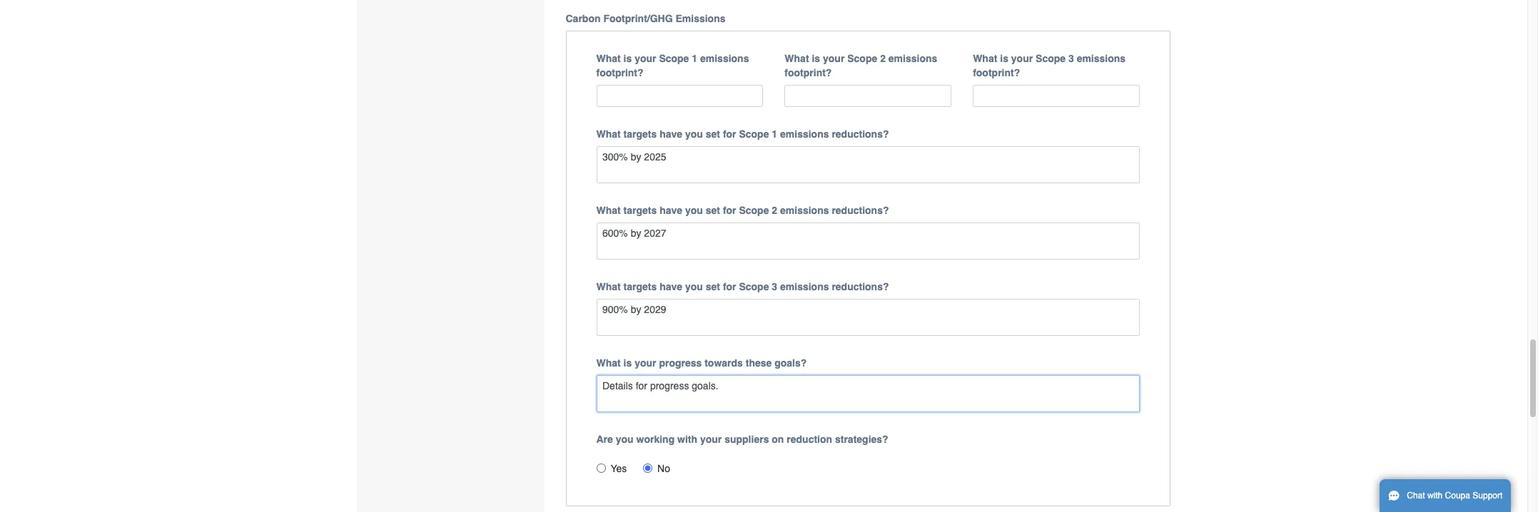 Task type: describe. For each thing, give the bounding box(es) containing it.
0 horizontal spatial with
[[678, 434, 698, 445]]

what is your progress towards these goals?
[[597, 358, 807, 369]]

What targets have you set for Scope 3 emissions reductions? text field
[[597, 299, 1140, 336]]

is for what is your scope 3 emissions footprint?
[[1001, 53, 1009, 64]]

1 vertical spatial 2
[[772, 205, 778, 216]]

reductions? for what targets have you set for scope 3 emissions reductions?
[[832, 281, 889, 293]]

set for 3
[[706, 281, 721, 293]]

What is your Scope 3 emissions footprint? text field
[[973, 85, 1140, 107]]

your for what is your scope 1 emissions footprint?
[[635, 53, 657, 64]]

is for what is your progress towards these goals?
[[624, 358, 632, 369]]

footprint? for what is your scope 3 emissions footprint?
[[973, 67, 1021, 79]]

scope inside what is your scope 1 emissions footprint?
[[659, 53, 689, 64]]

what for what is your scope 1 emissions footprint?
[[597, 53, 621, 64]]

emissions inside what is your scope 1 emissions footprint?
[[701, 53, 749, 64]]

what for what is your scope 3 emissions footprint?
[[973, 53, 998, 64]]

chat with coupa support button
[[1380, 480, 1512, 513]]

targets for what targets have you set for scope 2 emissions reductions?
[[624, 205, 657, 216]]

emissions up 'what targets have you set for scope 3 emissions reductions?' text field
[[781, 281, 829, 293]]

you for 2
[[686, 205, 703, 216]]

1 inside what is your scope 1 emissions footprint?
[[692, 53, 698, 64]]

your for what is your progress towards these goals?
[[635, 358, 657, 369]]

set for 1
[[706, 128, 721, 140]]

what for what is your progress towards these goals?
[[597, 358, 621, 369]]

for for 2
[[723, 205, 737, 216]]

what is your scope 3 emissions footprint?
[[973, 53, 1126, 79]]

support
[[1473, 491, 1504, 501]]

footprint? for what is your scope 2 emissions footprint?
[[785, 67, 832, 79]]

are
[[597, 434, 613, 445]]

coupa
[[1446, 491, 1471, 501]]

emissions up what targets have you set for scope 1 emissions reductions? "text field"
[[781, 128, 829, 140]]

what targets have you set for scope 2 emissions reductions?
[[597, 205, 889, 216]]

for for 1
[[723, 128, 737, 140]]

reduction
[[787, 434, 833, 445]]

have for what targets have you set for scope 1 emissions reductions?
[[660, 128, 683, 140]]

suppliers
[[725, 434, 769, 445]]

carbon
[[566, 13, 601, 24]]

carbon footprint/ghg emissions
[[566, 13, 726, 24]]

what targets have you set for scope 1 emissions reductions?
[[597, 128, 889, 140]]

no
[[658, 463, 671, 475]]

what for what targets have you set for scope 3 emissions reductions?
[[597, 281, 621, 293]]



Task type: locate. For each thing, give the bounding box(es) containing it.
your for what is your scope 3 emissions footprint?
[[1012, 53, 1033, 64]]

0 horizontal spatial 3
[[772, 281, 778, 293]]

what for what targets have you set for scope 1 emissions reductions?
[[597, 128, 621, 140]]

1 set from the top
[[706, 128, 721, 140]]

emissions inside what is your scope 3 emissions footprint?
[[1077, 53, 1126, 64]]

have
[[660, 128, 683, 140], [660, 205, 683, 216], [660, 281, 683, 293]]

What targets have you set for Scope 2 emissions reductions? text field
[[597, 223, 1140, 260]]

you
[[686, 128, 703, 140], [686, 205, 703, 216], [686, 281, 703, 293], [616, 434, 634, 445]]

1 vertical spatial have
[[660, 205, 683, 216]]

scope
[[659, 53, 689, 64], [848, 53, 878, 64], [1036, 53, 1066, 64], [739, 128, 769, 140], [739, 205, 769, 216], [739, 281, 769, 293]]

your
[[635, 53, 657, 64], [823, 53, 845, 64], [1012, 53, 1033, 64], [635, 358, 657, 369], [701, 434, 722, 445]]

0 vertical spatial with
[[678, 434, 698, 445]]

have for what targets have you set for scope 3 emissions reductions?
[[660, 281, 683, 293]]

footprint? up what is your scope 3 emissions footprint? text box
[[973, 67, 1021, 79]]

1 horizontal spatial footprint?
[[785, 67, 832, 79]]

1 have from the top
[[660, 128, 683, 140]]

your up what is your scope 3 emissions footprint? text box
[[1012, 53, 1033, 64]]

footprint?
[[597, 67, 644, 79], [785, 67, 832, 79], [973, 67, 1021, 79]]

is inside what is your scope 1 emissions footprint?
[[624, 53, 632, 64]]

scope inside what is your scope 3 emissions footprint?
[[1036, 53, 1066, 64]]

what inside what is your scope 1 emissions footprint?
[[597, 53, 621, 64]]

What is your Scope 1 emissions footprint? text field
[[597, 85, 764, 107]]

2 vertical spatial reductions?
[[832, 281, 889, 293]]

emissions up 600% by 2027 text box
[[781, 205, 829, 216]]

What is your progress towards these goals? text field
[[597, 375, 1140, 413]]

is inside what is your scope 2 emissions footprint?
[[812, 53, 821, 64]]

emissions down emissions at the left of page
[[701, 53, 749, 64]]

your up what is your scope 2 emissions footprint? text box
[[823, 53, 845, 64]]

what targets have you set for scope 3 emissions reductions?
[[597, 281, 889, 293]]

what for what is your scope 2 emissions footprint?
[[785, 53, 810, 64]]

set for 2
[[706, 205, 721, 216]]

2 set from the top
[[706, 205, 721, 216]]

1 horizontal spatial with
[[1428, 491, 1443, 501]]

1 for from the top
[[723, 128, 737, 140]]

chat
[[1408, 491, 1426, 501]]

None radio
[[597, 464, 606, 473], [644, 464, 653, 473], [597, 464, 606, 473], [644, 464, 653, 473]]

footprint? down 'footprint/ghg'
[[597, 67, 644, 79]]

1 vertical spatial with
[[1428, 491, 1443, 501]]

1 horizontal spatial 2
[[881, 53, 886, 64]]

emissions
[[676, 13, 726, 24]]

0 vertical spatial set
[[706, 128, 721, 140]]

reductions? up what targets have you set for scope 1 emissions reductions? "text field"
[[832, 128, 889, 140]]

2 vertical spatial for
[[723, 281, 737, 293]]

is
[[624, 53, 632, 64], [812, 53, 821, 64], [1001, 53, 1009, 64], [624, 358, 632, 369]]

2 reductions? from the top
[[832, 205, 889, 216]]

1 vertical spatial set
[[706, 205, 721, 216]]

What targets have you set for Scope 1 emissions reductions? text field
[[597, 146, 1140, 183]]

1 vertical spatial targets
[[624, 205, 657, 216]]

footprint/ghg
[[604, 13, 673, 24]]

your for what is your scope 2 emissions footprint?
[[823, 53, 845, 64]]

emissions up what is your scope 2 emissions footprint? text box
[[889, 53, 938, 64]]

emissions inside what is your scope 2 emissions footprint?
[[889, 53, 938, 64]]

1 reductions? from the top
[[832, 128, 889, 140]]

your inside what is your scope 2 emissions footprint?
[[823, 53, 845, 64]]

1 vertical spatial 1
[[772, 128, 778, 140]]

with inside button
[[1428, 491, 1443, 501]]

is up what is your scope 2 emissions footprint? text box
[[812, 53, 821, 64]]

emissions up what is your scope 3 emissions footprint? text box
[[1077, 53, 1126, 64]]

0 horizontal spatial 1
[[692, 53, 698, 64]]

reductions?
[[832, 128, 889, 140], [832, 205, 889, 216], [832, 281, 889, 293]]

2
[[881, 53, 886, 64], [772, 205, 778, 216]]

is for what is your scope 1 emissions footprint?
[[624, 53, 632, 64]]

targets for what targets have you set for scope 3 emissions reductions?
[[624, 281, 657, 293]]

footprint? for what is your scope 1 emissions footprint?
[[597, 67, 644, 79]]

0 horizontal spatial 2
[[772, 205, 778, 216]]

reductions? for what targets have you set for scope 2 emissions reductions?
[[832, 205, 889, 216]]

2 inside what is your scope 2 emissions footprint?
[[881, 53, 886, 64]]

1 horizontal spatial 1
[[772, 128, 778, 140]]

3 set from the top
[[706, 281, 721, 293]]

targets
[[624, 128, 657, 140], [624, 205, 657, 216], [624, 281, 657, 293]]

0 horizontal spatial footprint?
[[597, 67, 644, 79]]

0 vertical spatial reductions?
[[832, 128, 889, 140]]

footprint? inside what is your scope 2 emissions footprint?
[[785, 67, 832, 79]]

for
[[723, 128, 737, 140], [723, 205, 737, 216], [723, 281, 737, 293]]

with right working
[[678, 434, 698, 445]]

2 have from the top
[[660, 205, 683, 216]]

reductions? up 'what targets have you set for scope 3 emissions reductions?' text field
[[832, 281, 889, 293]]

3 have from the top
[[660, 281, 683, 293]]

on
[[772, 434, 784, 445]]

1 vertical spatial for
[[723, 205, 737, 216]]

your inside what is your scope 1 emissions footprint?
[[635, 53, 657, 64]]

1 footprint? from the left
[[597, 67, 644, 79]]

1 horizontal spatial 3
[[1069, 53, 1075, 64]]

3 inside what is your scope 3 emissions footprint?
[[1069, 53, 1075, 64]]

you for 1
[[686, 128, 703, 140]]

progress
[[659, 358, 702, 369]]

your down carbon footprint/ghg emissions
[[635, 53, 657, 64]]

0 vertical spatial for
[[723, 128, 737, 140]]

chat with coupa support
[[1408, 491, 1504, 501]]

2 targets from the top
[[624, 205, 657, 216]]

with right chat
[[1428, 491, 1443, 501]]

emissions
[[701, 53, 749, 64], [889, 53, 938, 64], [1077, 53, 1126, 64], [781, 128, 829, 140], [781, 205, 829, 216], [781, 281, 829, 293]]

have for what targets have you set for scope 2 emissions reductions?
[[660, 205, 683, 216]]

2 footprint? from the left
[[785, 67, 832, 79]]

what
[[597, 53, 621, 64], [785, 53, 810, 64], [973, 53, 998, 64], [597, 128, 621, 140], [597, 205, 621, 216], [597, 281, 621, 293], [597, 358, 621, 369]]

0 vertical spatial have
[[660, 128, 683, 140]]

what for what targets have you set for scope 2 emissions reductions?
[[597, 205, 621, 216]]

is up what is your scope 3 emissions footprint? text box
[[1001, 53, 1009, 64]]

these
[[746, 358, 772, 369]]

what inside what is your scope 2 emissions footprint?
[[785, 53, 810, 64]]

1
[[692, 53, 698, 64], [772, 128, 778, 140]]

what is your scope 1 emissions footprint?
[[597, 53, 749, 79]]

footprint? inside what is your scope 1 emissions footprint?
[[597, 67, 644, 79]]

strategies?
[[836, 434, 889, 445]]

0 vertical spatial 2
[[881, 53, 886, 64]]

towards
[[705, 358, 743, 369]]

3 reductions? from the top
[[832, 281, 889, 293]]

your left "progress" on the left
[[635, 358, 657, 369]]

targets for what targets have you set for scope 1 emissions reductions?
[[624, 128, 657, 140]]

reductions? for what targets have you set for scope 1 emissions reductions?
[[832, 128, 889, 140]]

1 vertical spatial reductions?
[[832, 205, 889, 216]]

2 vertical spatial targets
[[624, 281, 657, 293]]

3 footprint? from the left
[[973, 67, 1021, 79]]

for for 3
[[723, 281, 737, 293]]

footprint? inside what is your scope 3 emissions footprint?
[[973, 67, 1021, 79]]

working
[[637, 434, 675, 445]]

footprint? up what is your scope 2 emissions footprint? text box
[[785, 67, 832, 79]]

what is your scope 2 emissions footprint?
[[785, 53, 938, 79]]

set
[[706, 128, 721, 140], [706, 205, 721, 216], [706, 281, 721, 293]]

are you working with your suppliers on reduction strategies?
[[597, 434, 889, 445]]

is for what is your scope 2 emissions footprint?
[[812, 53, 821, 64]]

1 vertical spatial 3
[[772, 281, 778, 293]]

3 targets from the top
[[624, 281, 657, 293]]

0 vertical spatial targets
[[624, 128, 657, 140]]

goals?
[[775, 358, 807, 369]]

0 vertical spatial 1
[[692, 53, 698, 64]]

0 vertical spatial 3
[[1069, 53, 1075, 64]]

is down 'footprint/ghg'
[[624, 53, 632, 64]]

yes
[[611, 463, 627, 475]]

1 targets from the top
[[624, 128, 657, 140]]

2 horizontal spatial footprint?
[[973, 67, 1021, 79]]

what inside what is your scope 3 emissions footprint?
[[973, 53, 998, 64]]

your inside what is your scope 3 emissions footprint?
[[1012, 53, 1033, 64]]

3
[[1069, 53, 1075, 64], [772, 281, 778, 293]]

2 vertical spatial have
[[660, 281, 683, 293]]

reductions? up 600% by 2027 text box
[[832, 205, 889, 216]]

you for 3
[[686, 281, 703, 293]]

is inside what is your scope 3 emissions footprint?
[[1001, 53, 1009, 64]]

2 vertical spatial set
[[706, 281, 721, 293]]

with
[[678, 434, 698, 445], [1428, 491, 1443, 501]]

your left suppliers
[[701, 434, 722, 445]]

is left "progress" on the left
[[624, 358, 632, 369]]

scope inside what is your scope 2 emissions footprint?
[[848, 53, 878, 64]]

3 for from the top
[[723, 281, 737, 293]]

What is your Scope 2 emissions footprint? text field
[[785, 85, 952, 107]]

2 for from the top
[[723, 205, 737, 216]]



Task type: vqa. For each thing, say whether or not it's contained in the screenshot.
* I confirm by sending this request that I am actively doing business with this customer and contact. I am not soliciting new business opportunities with this company. I consent to my email address being shared with this customer.
no



